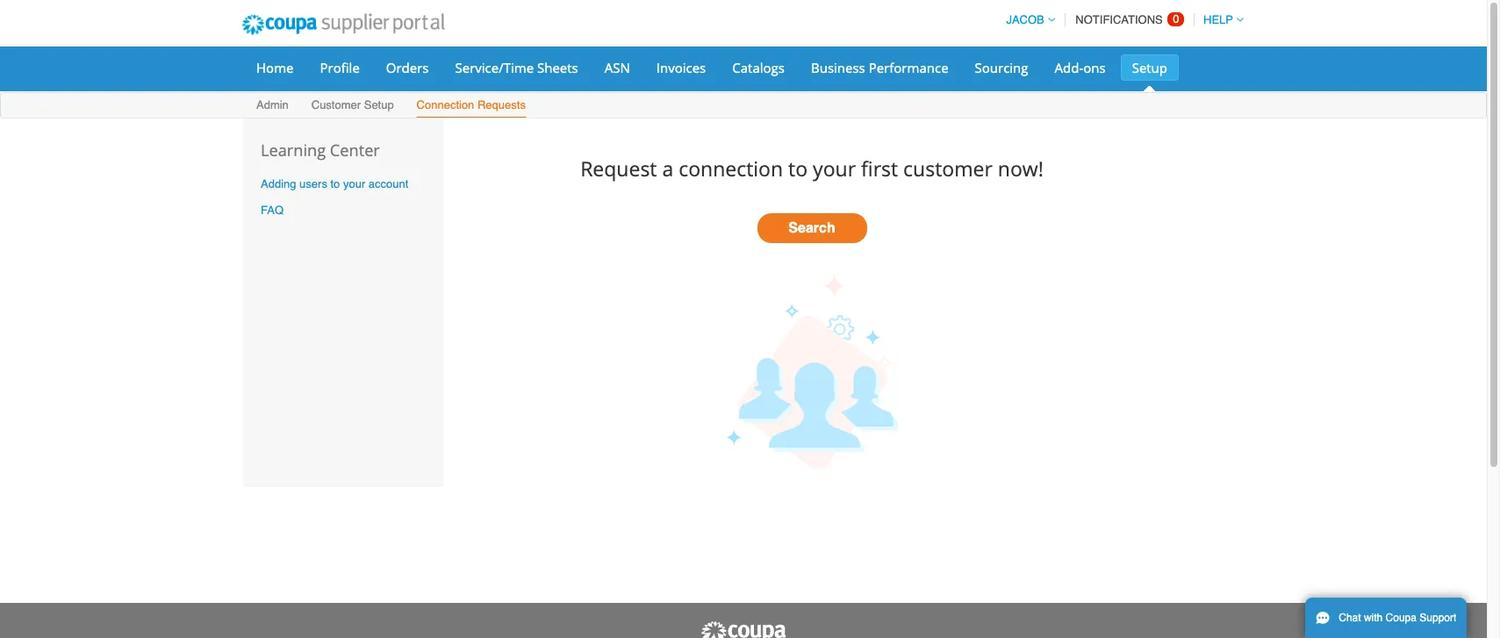 Task type: vqa. For each thing, say whether or not it's contained in the screenshot.
Fax number
no



Task type: describe. For each thing, give the bounding box(es) containing it.
profile
[[320, 59, 360, 76]]

admin link
[[256, 95, 290, 118]]

learning
[[261, 140, 326, 161]]

business
[[811, 59, 866, 76]]

customer
[[311, 98, 361, 112]]

request a connection to your first customer now!
[[581, 154, 1044, 182]]

catalogs link
[[721, 54, 796, 81]]

request
[[581, 154, 657, 182]]

adding
[[261, 177, 296, 190]]

profile link
[[309, 54, 371, 81]]

search button
[[757, 214, 867, 244]]

learning center
[[261, 140, 380, 161]]

account
[[369, 177, 409, 190]]

performance
[[869, 59, 949, 76]]

with
[[1364, 612, 1383, 624]]

requests
[[478, 98, 526, 112]]

navigation containing notifications 0
[[999, 3, 1244, 37]]

search
[[789, 221, 836, 237]]

sourcing
[[975, 59, 1029, 76]]

help
[[1204, 13, 1234, 26]]

1 horizontal spatial setup
[[1132, 59, 1168, 76]]

setup link
[[1121, 54, 1179, 81]]

0 horizontal spatial to
[[331, 177, 340, 190]]

faq link
[[261, 204, 284, 217]]

1 horizontal spatial to
[[789, 154, 808, 182]]

now!
[[998, 154, 1044, 182]]

adding users to your account
[[261, 177, 409, 190]]

0 horizontal spatial coupa supplier portal image
[[230, 3, 456, 47]]

add-ons
[[1055, 59, 1106, 76]]

support
[[1420, 612, 1457, 624]]

help link
[[1196, 13, 1244, 26]]

notifications 0
[[1076, 12, 1180, 26]]

catalogs
[[733, 59, 785, 76]]

sourcing link
[[964, 54, 1040, 81]]

chat
[[1339, 612, 1362, 624]]

connection
[[679, 154, 783, 182]]



Task type: locate. For each thing, give the bounding box(es) containing it.
coupa supplier portal image
[[230, 3, 456, 47], [700, 621, 788, 638]]

asn link
[[593, 54, 642, 81]]

sheets
[[537, 59, 578, 76]]

coupa
[[1386, 612, 1417, 624]]

navigation
[[999, 3, 1244, 37]]

to right users on the top of the page
[[331, 177, 340, 190]]

home link
[[245, 54, 305, 81]]

asn
[[605, 59, 630, 76]]

add-ons link
[[1044, 54, 1117, 81]]

users
[[299, 177, 327, 190]]

your left first
[[813, 154, 856, 182]]

customer setup
[[311, 98, 394, 112]]

customer setup link
[[311, 95, 395, 118]]

jacob link
[[999, 13, 1055, 26]]

first
[[861, 154, 898, 182]]

0 horizontal spatial your
[[343, 177, 365, 190]]

admin
[[256, 98, 289, 112]]

service/time
[[455, 59, 534, 76]]

chat with coupa support
[[1339, 612, 1457, 624]]

adding users to your account link
[[261, 177, 409, 190]]

jacob
[[1007, 13, 1045, 26]]

notifications
[[1076, 13, 1163, 26]]

invoices
[[657, 59, 706, 76]]

your down center
[[343, 177, 365, 190]]

0
[[1173, 12, 1180, 25]]

1 vertical spatial setup
[[364, 98, 394, 112]]

service/time sheets
[[455, 59, 578, 76]]

center
[[330, 140, 380, 161]]

chat with coupa support button
[[1306, 598, 1468, 638]]

a
[[662, 154, 674, 182]]

business performance
[[811, 59, 949, 76]]

faq
[[261, 204, 284, 217]]

1 vertical spatial coupa supplier portal image
[[700, 621, 788, 638]]

orders link
[[375, 54, 440, 81]]

service/time sheets link
[[444, 54, 590, 81]]

customer
[[904, 154, 993, 182]]

ons
[[1084, 59, 1106, 76]]

home
[[256, 59, 294, 76]]

orders
[[386, 59, 429, 76]]

0 vertical spatial coupa supplier portal image
[[230, 3, 456, 47]]

setup
[[1132, 59, 1168, 76], [364, 98, 394, 112]]

setup right customer
[[364, 98, 394, 112]]

connection requests
[[417, 98, 526, 112]]

invoices link
[[645, 54, 718, 81]]

connection
[[417, 98, 474, 112]]

connection requests link
[[416, 95, 527, 118]]

0 vertical spatial setup
[[1132, 59, 1168, 76]]

add-
[[1055, 59, 1084, 76]]

your
[[813, 154, 856, 182], [343, 177, 365, 190]]

1 horizontal spatial coupa supplier portal image
[[700, 621, 788, 638]]

setup down the "notifications 0"
[[1132, 59, 1168, 76]]

business performance link
[[800, 54, 960, 81]]

0 horizontal spatial setup
[[364, 98, 394, 112]]

1 horizontal spatial your
[[813, 154, 856, 182]]

to up search "button"
[[789, 154, 808, 182]]

to
[[789, 154, 808, 182], [331, 177, 340, 190]]



